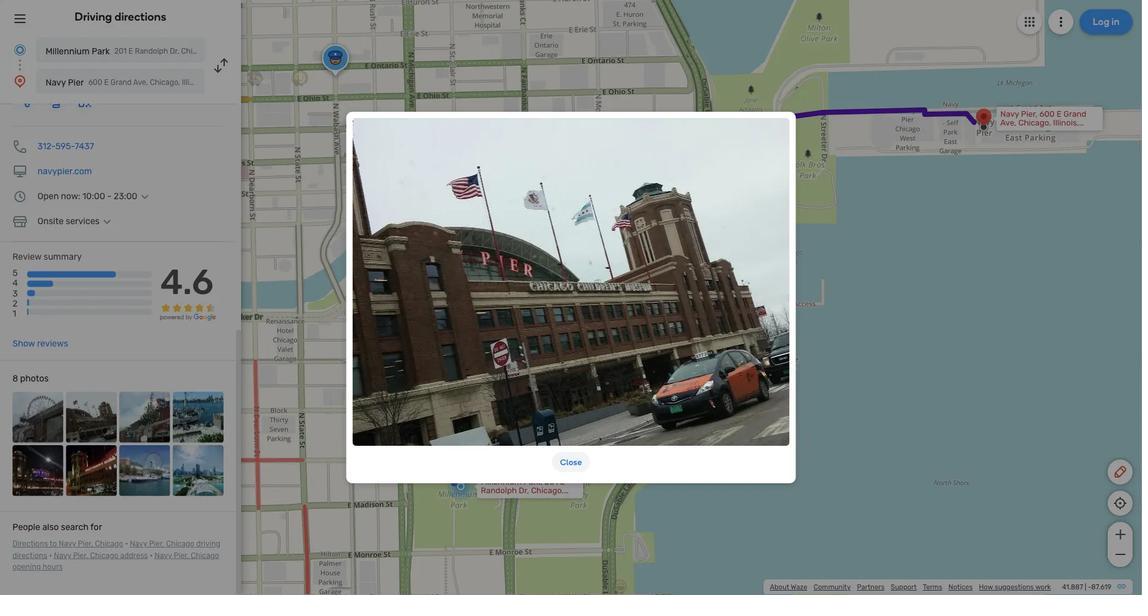 Task type: vqa. For each thing, say whether or not it's contained in the screenshot.
Park, 'chicago,'
yes



Task type: describe. For each thing, give the bounding box(es) containing it.
7437
[[75, 141, 94, 152]]

pier, for navy pier, chicago driving directions
[[149, 540, 164, 549]]

23:00
[[114, 191, 137, 201]]

chevron down image for open now: 10:00 - 23:00
[[137, 191, 152, 201]]

pencil image
[[1113, 465, 1128, 480]]

chevron down image for onsite services
[[100, 216, 115, 226]]

work
[[1036, 583, 1051, 592]]

current location image
[[12, 42, 27, 57]]

41.887 | -87.619
[[1063, 583, 1112, 592]]

randolph
[[481, 486, 517, 496]]

suggestions
[[995, 583, 1034, 592]]

pier, for navy pier, chicago address
[[73, 551, 88, 560]]

states for park,
[[536, 495, 561, 504]]

600 for pier
[[88, 78, 102, 87]]

directions inside navy pier, chicago driving directions
[[12, 551, 47, 560]]

search
[[61, 522, 89, 533]]

onsite services button
[[37, 216, 115, 226]]

people also search for
[[12, 522, 102, 533]]

8 photos
[[12, 374, 49, 384]]

reviews
[[37, 339, 68, 349]]

directions
[[12, 540, 48, 549]]

support link
[[891, 583, 917, 592]]

states for pier,
[[1028, 127, 1053, 137]]

navy pier, chicago opening hours link
[[12, 551, 219, 572]]

illinois, for pier,
[[1054, 118, 1080, 128]]

chicago, for park,
[[531, 486, 564, 496]]

navy pier, 600 e grand ave, chicago, illinois, united states
[[1001, 109, 1087, 137]]

services
[[66, 216, 100, 226]]

park
[[92, 46, 110, 56]]

navy pier, chicago opening hours
[[12, 551, 219, 572]]

zoom in image
[[1113, 527, 1129, 542]]

millennium park button
[[36, 37, 205, 62]]

chicago for address
[[90, 551, 119, 560]]

about
[[770, 583, 790, 592]]

image 4 of navy pier, chicago image
[[173, 392, 224, 443]]

chicago for opening
[[191, 551, 219, 560]]

community link
[[814, 583, 851, 592]]

595-
[[55, 141, 75, 152]]

store image
[[12, 214, 27, 229]]

summary
[[44, 252, 82, 262]]

driving
[[196, 540, 220, 549]]

ave, for pier,
[[1001, 118, 1017, 128]]

chicago, for pier,
[[1019, 118, 1052, 128]]

illinois, for park,
[[481, 495, 507, 504]]

open
[[37, 191, 59, 201]]

call image
[[12, 139, 27, 154]]

community
[[814, 583, 851, 592]]

navypier.com
[[37, 166, 92, 176]]

location image
[[12, 74, 27, 89]]

navy for navy pier, chicago opening hours
[[155, 551, 172, 560]]

navy for navy pier, chicago address
[[54, 551, 71, 560]]

1
[[12, 308, 16, 319]]

terms link
[[923, 583, 943, 592]]

millennium for millennium park
[[46, 46, 90, 56]]

312-595-7437 link
[[37, 141, 94, 152]]

navy pier, chicago driving directions link
[[12, 540, 220, 560]]

41.887
[[1063, 583, 1084, 592]]

united for pier
[[208, 78, 231, 87]]

show
[[12, 339, 35, 349]]

e for park,
[[560, 477, 565, 487]]

ave, for pier
[[133, 78, 148, 87]]

dr,
[[519, 486, 529, 496]]

computer image
[[12, 164, 27, 179]]

now:
[[61, 191, 80, 201]]

image 6 of navy pier, chicago image
[[66, 446, 117, 496]]

e for pier,
[[1057, 109, 1062, 119]]

people
[[12, 522, 40, 533]]

millennium for millennium park, 201 e randolph dr, chicago, illinois, united states
[[481, 477, 522, 487]]

4
[[12, 278, 18, 288]]

how suggestions work link
[[979, 583, 1051, 592]]

waze
[[791, 583, 808, 592]]

to
[[50, 540, 57, 549]]

united for pier,
[[1001, 127, 1026, 137]]

3
[[12, 288, 18, 299]]

how
[[979, 583, 994, 592]]



Task type: locate. For each thing, give the bounding box(es) containing it.
chicago
[[95, 540, 123, 549], [166, 540, 195, 549], [90, 551, 119, 560], [191, 551, 219, 560]]

2 vertical spatial states
[[536, 495, 561, 504]]

chicago inside navy pier, chicago driving directions
[[166, 540, 195, 549]]

1 vertical spatial illinois,
[[1054, 118, 1080, 128]]

2 horizontal spatial united
[[1001, 127, 1026, 137]]

1 vertical spatial states
[[1028, 127, 1053, 137]]

directions down directions
[[12, 551, 47, 560]]

partners
[[857, 583, 885, 592]]

-
[[107, 191, 112, 201], [1089, 583, 1092, 592]]

clock image
[[12, 189, 27, 204]]

grand for pier
[[111, 78, 132, 87]]

about waze community partners support terms notices how suggestions work
[[770, 583, 1051, 592]]

|
[[1085, 583, 1087, 592]]

about waze link
[[770, 583, 808, 592]]

grand inside navy pier 600 e grand ave, chicago, illinois, united states
[[111, 78, 132, 87]]

image 7 of navy pier, chicago image
[[119, 446, 170, 496]]

zoom out image
[[1113, 547, 1129, 562]]

navy pier, chicago address
[[54, 551, 148, 560]]

1 horizontal spatial -
[[1089, 583, 1092, 592]]

driving directions
[[75, 10, 166, 23]]

0 vertical spatial chevron down image
[[137, 191, 152, 201]]

chevron down image inside the onsite services button
[[100, 216, 115, 226]]

open now: 10:00 - 23:00 button
[[37, 191, 152, 201]]

1 horizontal spatial ave,
[[1001, 118, 1017, 128]]

hours
[[43, 563, 63, 572]]

e inside navy pier, 600 e grand ave, chicago, illinois, united states
[[1057, 109, 1062, 119]]

- right 10:00
[[107, 191, 112, 201]]

millennium inside button
[[46, 46, 90, 56]]

1 vertical spatial e
[[1057, 109, 1062, 119]]

0 vertical spatial ave,
[[133, 78, 148, 87]]

navy pier, chicago driving directions
[[12, 540, 220, 560]]

grand
[[111, 78, 132, 87], [1064, 109, 1087, 119]]

0 horizontal spatial millennium
[[46, 46, 90, 56]]

1 horizontal spatial 600
[[1040, 109, 1055, 119]]

0 vertical spatial directions
[[115, 10, 166, 23]]

ave,
[[133, 78, 148, 87], [1001, 118, 1017, 128]]

millennium inside millennium park, 201 e randolph dr, chicago, illinois, united states
[[481, 477, 522, 487]]

1 horizontal spatial millennium
[[481, 477, 522, 487]]

1 horizontal spatial e
[[560, 477, 565, 487]]

united inside navy pier, 600 e grand ave, chicago, illinois, united states
[[1001, 127, 1026, 137]]

1 vertical spatial chicago,
[[1019, 118, 1052, 128]]

chicago, inside navy pier, 600 e grand ave, chicago, illinois, united states
[[1019, 118, 1052, 128]]

1 vertical spatial grand
[[1064, 109, 1087, 119]]

0 vertical spatial 600
[[88, 78, 102, 87]]

pier
[[68, 77, 84, 87]]

312-
[[37, 141, 55, 152]]

review
[[12, 252, 41, 262]]

pier, inside navy pier, 600 e grand ave, chicago, illinois, united states
[[1022, 109, 1038, 119]]

87.619
[[1092, 583, 1112, 592]]

4.6
[[160, 261, 214, 303]]

1 vertical spatial 600
[[1040, 109, 1055, 119]]

pier, for navy pier, 600 e grand ave, chicago, illinois, united states
[[1022, 109, 1038, 119]]

2 horizontal spatial illinois,
[[1054, 118, 1080, 128]]

partners link
[[857, 583, 885, 592]]

600 inside navy pier, 600 e grand ave, chicago, illinois, united states
[[1040, 109, 1055, 119]]

0 vertical spatial united
[[208, 78, 231, 87]]

united
[[208, 78, 231, 87], [1001, 127, 1026, 137], [509, 495, 534, 504]]

chicago inside the navy pier, chicago opening hours
[[191, 551, 219, 560]]

image 2 of navy pier, chicago image
[[66, 392, 117, 443]]

chevron down image right 10:00
[[137, 191, 152, 201]]

10:00
[[83, 191, 105, 201]]

- right "|"
[[1089, 583, 1092, 592]]

driving
[[75, 10, 112, 23]]

8
[[12, 374, 18, 384]]

park,
[[524, 477, 543, 487]]

directions
[[115, 10, 166, 23], [12, 551, 47, 560]]

ave, inside navy pier, 600 e grand ave, chicago, illinois, united states
[[1001, 118, 1017, 128]]

chicago, inside navy pier 600 e grand ave, chicago, illinois, united states
[[150, 78, 180, 87]]

opening
[[12, 563, 41, 572]]

0 horizontal spatial 600
[[88, 78, 102, 87]]

0 vertical spatial states
[[233, 78, 255, 87]]

photos
[[20, 374, 49, 384]]

0 vertical spatial millennium
[[46, 46, 90, 56]]

notices
[[949, 583, 973, 592]]

0 horizontal spatial directions
[[12, 551, 47, 560]]

5
[[12, 268, 18, 278]]

0 horizontal spatial chevron down image
[[100, 216, 115, 226]]

1 horizontal spatial united
[[509, 495, 534, 504]]

navy inside the navy pier, chicago opening hours
[[155, 551, 172, 560]]

pier,
[[1022, 109, 1038, 119], [78, 540, 93, 549], [149, 540, 164, 549], [73, 551, 88, 560], [174, 551, 189, 560]]

navy pier, chicago address link
[[54, 551, 148, 560]]

chevron down image down open now: 10:00 - 23:00 button
[[100, 216, 115, 226]]

1 vertical spatial united
[[1001, 127, 1026, 137]]

0 horizontal spatial states
[[233, 78, 255, 87]]

onsite
[[37, 216, 64, 226]]

chevron down image inside open now: 10:00 - 23:00 button
[[137, 191, 152, 201]]

grand inside navy pier, 600 e grand ave, chicago, illinois, united states
[[1064, 109, 1087, 119]]

0 vertical spatial -
[[107, 191, 112, 201]]

millennium park, 201 e randolph dr, chicago, illinois, united states
[[481, 477, 565, 504]]

1 horizontal spatial illinois,
[[481, 495, 507, 504]]

e
[[104, 78, 109, 87], [1057, 109, 1062, 119], [560, 477, 565, 487]]

millennium park
[[46, 46, 110, 56]]

2 vertical spatial chicago,
[[531, 486, 564, 496]]

millennium up pier
[[46, 46, 90, 56]]

illinois, inside millennium park, 201 e randolph dr, chicago, illinois, united states
[[481, 495, 507, 504]]

1 horizontal spatial chicago,
[[531, 486, 564, 496]]

pier, inside navy pier, chicago driving directions
[[149, 540, 164, 549]]

directions to navy pier, chicago
[[12, 540, 123, 549]]

600 for pier,
[[1040, 109, 1055, 119]]

image 1 of navy pier, chicago image
[[12, 392, 63, 443]]

chicago, inside millennium park, 201 e randolph dr, chicago, illinois, united states
[[531, 486, 564, 496]]

also
[[42, 522, 59, 533]]

600
[[88, 78, 102, 87], [1040, 109, 1055, 119]]

navy for navy pier, chicago driving directions
[[130, 540, 147, 549]]

pier, for navy pier, chicago opening hours
[[174, 551, 189, 560]]

navy
[[46, 77, 66, 87], [1001, 109, 1020, 119], [59, 540, 76, 549], [130, 540, 147, 549], [54, 551, 71, 560], [155, 551, 172, 560]]

states inside navy pier, 600 e grand ave, chicago, illinois, united states
[[1028, 127, 1053, 137]]

united inside millennium park, 201 e randolph dr, chicago, illinois, united states
[[509, 495, 534, 504]]

directions to navy pier, chicago link
[[12, 540, 123, 549]]

2 horizontal spatial chicago,
[[1019, 118, 1052, 128]]

201
[[545, 477, 558, 487]]

0 vertical spatial e
[[104, 78, 109, 87]]

illinois, inside navy pier, 600 e grand ave, chicago, illinois, united states
[[1054, 118, 1080, 128]]

0 horizontal spatial chicago,
[[150, 78, 180, 87]]

2 vertical spatial e
[[560, 477, 565, 487]]

navy pier 600 e grand ave, chicago, illinois, united states
[[46, 77, 255, 87]]

states inside millennium park, 201 e randolph dr, chicago, illinois, united states
[[536, 495, 561, 504]]

illinois, for pier
[[182, 78, 206, 87]]

states for pier
[[233, 78, 255, 87]]

1 vertical spatial millennium
[[481, 477, 522, 487]]

1 horizontal spatial directions
[[115, 10, 166, 23]]

0 vertical spatial grand
[[111, 78, 132, 87]]

open now: 10:00 - 23:00
[[37, 191, 137, 201]]

600 inside navy pier 600 e grand ave, chicago, illinois, united states
[[88, 78, 102, 87]]

support
[[891, 583, 917, 592]]

ave, inside navy pier 600 e grand ave, chicago, illinois, united states
[[133, 78, 148, 87]]

chicago, for pier
[[150, 78, 180, 87]]

312-595-7437
[[37, 141, 94, 152]]

show reviews
[[12, 339, 68, 349]]

2 vertical spatial illinois,
[[481, 495, 507, 504]]

1 horizontal spatial grand
[[1064, 109, 1087, 119]]

1 vertical spatial chevron down image
[[100, 216, 115, 226]]

0 horizontal spatial illinois,
[[182, 78, 206, 87]]

states
[[233, 78, 255, 87], [1028, 127, 1053, 137], [536, 495, 561, 504]]

review summary
[[12, 252, 82, 262]]

1 vertical spatial -
[[1089, 583, 1092, 592]]

united inside navy pier 600 e grand ave, chicago, illinois, united states
[[208, 78, 231, 87]]

navy inside navy pier, 600 e grand ave, chicago, illinois, united states
[[1001, 109, 1020, 119]]

millennium
[[46, 46, 90, 56], [481, 477, 522, 487]]

0 horizontal spatial grand
[[111, 78, 132, 87]]

e inside navy pier 600 e grand ave, chicago, illinois, united states
[[104, 78, 109, 87]]

1 vertical spatial ave,
[[1001, 118, 1017, 128]]

e inside millennium park, 201 e randolph dr, chicago, illinois, united states
[[560, 477, 565, 487]]

for
[[90, 522, 102, 533]]

1 vertical spatial directions
[[12, 551, 47, 560]]

1 horizontal spatial chevron down image
[[137, 191, 152, 201]]

united for park,
[[509, 495, 534, 504]]

grand for pier,
[[1064, 109, 1087, 119]]

address
[[120, 551, 148, 560]]

navypier.com link
[[37, 166, 92, 176]]

0 vertical spatial illinois,
[[182, 78, 206, 87]]

chicago for driving
[[166, 540, 195, 549]]

navy for navy pier, 600 e grand ave, chicago, illinois, united states
[[1001, 109, 1020, 119]]

states inside navy pier 600 e grand ave, chicago, illinois, united states
[[233, 78, 255, 87]]

image 8 of navy pier, chicago image
[[173, 446, 224, 496]]

5 4 3 2 1
[[12, 268, 18, 319]]

0 horizontal spatial -
[[107, 191, 112, 201]]

illinois,
[[182, 78, 206, 87], [1054, 118, 1080, 128], [481, 495, 507, 504]]

image 3 of navy pier, chicago image
[[119, 392, 170, 443]]

notices link
[[949, 583, 973, 592]]

2 vertical spatial united
[[509, 495, 534, 504]]

millennium left park,
[[481, 477, 522, 487]]

0 horizontal spatial ave,
[[133, 78, 148, 87]]

onsite services
[[37, 216, 100, 226]]

2 horizontal spatial e
[[1057, 109, 1062, 119]]

e for pier
[[104, 78, 109, 87]]

pier, inside the navy pier, chicago opening hours
[[174, 551, 189, 560]]

2 horizontal spatial states
[[1028, 127, 1053, 137]]

chevron down image
[[137, 191, 152, 201], [100, 216, 115, 226]]

0 horizontal spatial united
[[208, 78, 231, 87]]

navy inside navy pier, chicago driving directions
[[130, 540, 147, 549]]

navy for navy pier 600 e grand ave, chicago, illinois, united states
[[46, 77, 66, 87]]

image 5 of navy pier, chicago image
[[12, 446, 63, 496]]

0 vertical spatial chicago,
[[150, 78, 180, 87]]

2
[[12, 298, 18, 309]]

terms
[[923, 583, 943, 592]]

0 horizontal spatial e
[[104, 78, 109, 87]]

illinois, inside navy pier 600 e grand ave, chicago, illinois, united states
[[182, 78, 206, 87]]

1 horizontal spatial states
[[536, 495, 561, 504]]

directions up millennium park button
[[115, 10, 166, 23]]

link image
[[1117, 582, 1127, 592]]



